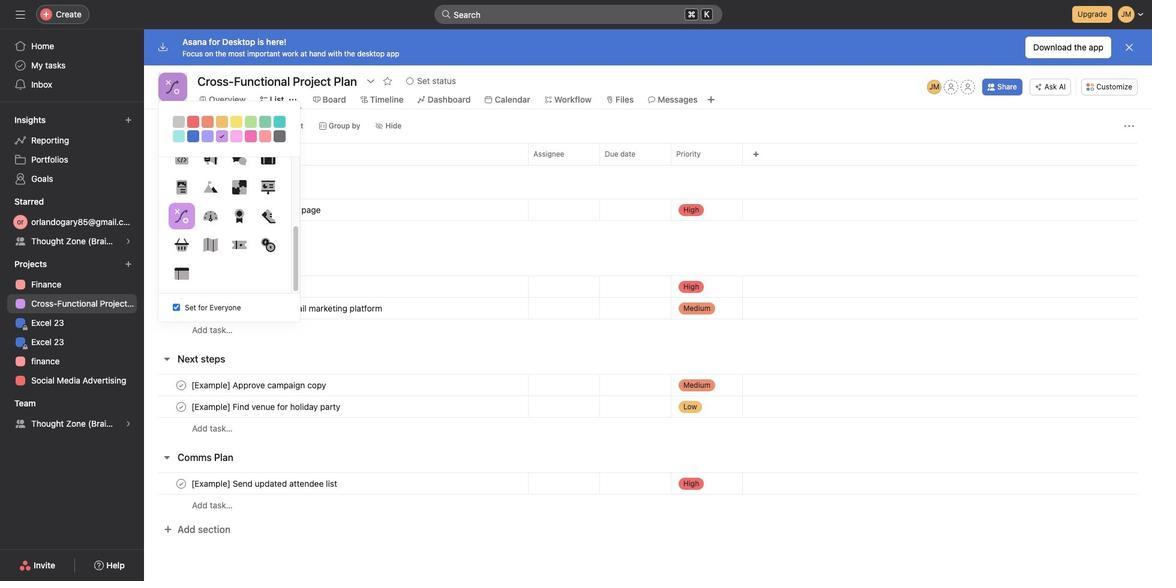 Task type: describe. For each thing, give the bounding box(es) containing it.
page layout image
[[174, 180, 189, 195]]

task name text field for mark complete checkbox inside [example] send updated attendee list cell
[[189, 478, 341, 490]]

shopping basket image
[[174, 238, 189, 252]]

mark complete checkbox for "[example] evaluate new email marketing platform" cell
[[174, 301, 189, 315]]

megaphone image
[[203, 151, 218, 166]]

teams element
[[0, 393, 144, 436]]

header comms plan tree grid
[[144, 472, 1153, 516]]

task name text field for mark complete checkbox inside the [example] finalize budget cell
[[189, 281, 295, 293]]

new project or portfolio image
[[125, 261, 132, 268]]

puzzle image
[[232, 180, 246, 195]]

mark complete image for header planning tree grid
[[174, 203, 189, 217]]

briefcase image
[[261, 151, 275, 166]]

html image
[[174, 151, 189, 166]]

mark complete image for [example] find venue for holiday party cell on the left bottom of page
[[174, 400, 189, 414]]

shoe image
[[261, 209, 275, 223]]

collapse task list for this group image for mark complete checkbox inside the "[example] approve campaign copy" cell
[[162, 354, 172, 364]]

[example] finalize budget cell
[[144, 276, 528, 298]]

more actions image
[[1125, 121, 1135, 131]]

prominent image
[[442, 10, 451, 19]]

mountain flag image
[[203, 180, 218, 195]]

see details, thought zone (brainstorm space) image inside teams element
[[125, 420, 132, 427]]

mark complete image for header next steps tree grid
[[174, 378, 189, 392]]

header planning tree grid
[[144, 199, 1153, 243]]

[example] evaluate new email marketing platform cell
[[144, 297, 528, 319]]

new insights image
[[125, 116, 132, 124]]

tab actions image
[[289, 96, 296, 103]]

see details, thought zone (brainstorm space) image inside starred element
[[125, 238, 132, 245]]

global element
[[0, 29, 144, 101]]

ribbon image
[[232, 209, 246, 223]]

mark complete image for [example] finalize budget cell
[[174, 279, 189, 294]]

add to starred image
[[383, 76, 393, 86]]

add field image
[[753, 151, 760, 158]]



Task type: locate. For each thing, give the bounding box(es) containing it.
mark complete checkbox for [example] redesign landing page cell
[[174, 203, 189, 217]]

mark complete checkbox for [example] find venue for holiday party cell on the left bottom of page
[[174, 400, 189, 414]]

2 see details, thought zone (brainstorm space) image from the top
[[125, 420, 132, 427]]

coins image
[[261, 238, 275, 252]]

task name text field for mark complete option within "[example] evaluate new email marketing platform" cell
[[189, 302, 386, 314]]

2 vertical spatial mark complete checkbox
[[174, 400, 189, 414]]

[example] send updated attendee list cell
[[144, 472, 528, 495]]

mark complete checkbox inside [example] redesign landing page cell
[[174, 203, 189, 217]]

dismiss image
[[1125, 43, 1135, 52]]

Search tasks, projects, and more text field
[[435, 5, 723, 24]]

speed dial image
[[203, 209, 218, 223]]

1 vertical spatial collapse task list for this group image
[[162, 453, 172, 462]]

template [icon] image
[[174, 267, 189, 281]]

0 vertical spatial mark complete checkbox
[[174, 203, 189, 217]]

mark complete image
[[174, 203, 189, 217], [174, 378, 189, 392]]

mark complete image inside [example] redesign landing page cell
[[174, 203, 189, 217]]

2 mark complete checkbox from the top
[[174, 378, 189, 392]]

mark complete image inside [example] send updated attendee list cell
[[174, 476, 189, 491]]

task name text field inside [example] find venue for holiday party cell
[[189, 401, 344, 413]]

None field
[[435, 5, 723, 24]]

task name text field for [example] find venue for holiday party cell on the left bottom of page
[[189, 401, 344, 413]]

header next steps tree grid
[[144, 374, 1153, 439]]

1 task name text field from the top
[[189, 379, 330, 391]]

2 mark complete image from the top
[[174, 378, 189, 392]]

2 mark complete checkbox from the top
[[174, 301, 189, 315]]

mark complete image inside [example] finalize budget cell
[[174, 279, 189, 294]]

4 mark complete image from the top
[[174, 476, 189, 491]]

None checkbox
[[173, 304, 180, 311]]

mark complete checkbox for mark complete icon within "[example] evaluate new email marketing platform" cell
[[174, 279, 189, 294]]

insights element
[[0, 109, 144, 191]]

header milestones tree grid
[[144, 276, 1153, 341]]

mark complete image
[[174, 279, 189, 294], [174, 301, 189, 315], [174, 400, 189, 414], [174, 476, 189, 491]]

Task name text field
[[189, 379, 330, 391], [189, 401, 344, 413]]

ticket image
[[232, 238, 246, 252]]

mark complete image inside [example] find venue for holiday party cell
[[174, 400, 189, 414]]

task name text field inside [example] send updated attendee list cell
[[189, 478, 341, 490]]

task name text field inside "[example] evaluate new email marketing platform" cell
[[189, 302, 386, 314]]

1 mark complete image from the top
[[174, 279, 189, 294]]

mark complete checkbox inside [example] finalize budget cell
[[174, 279, 189, 294]]

mark complete image for [example] send updated attendee list cell
[[174, 476, 189, 491]]

presentation image
[[261, 180, 275, 195]]

mark complete checkbox inside "[example] evaluate new email marketing platform" cell
[[174, 301, 189, 315]]

see details, thought zone (brainstorm space) image
[[125, 238, 132, 245], [125, 420, 132, 427]]

Mark complete checkbox
[[174, 279, 189, 294], [174, 378, 189, 392], [174, 476, 189, 491]]

2 vertical spatial mark complete checkbox
[[174, 476, 189, 491]]

Mark complete checkbox
[[174, 203, 189, 217], [174, 301, 189, 315], [174, 400, 189, 414]]

[example] approve campaign copy cell
[[144, 374, 528, 396]]

task name text field inside [example] redesign landing page cell
[[189, 204, 325, 216]]

0 vertical spatial mark complete checkbox
[[174, 279, 189, 294]]

hide sidebar image
[[16, 10, 25, 19]]

line and symbols image
[[174, 209, 189, 223]]

add tab image
[[706, 95, 716, 104]]

1 vertical spatial task name text field
[[189, 401, 344, 413]]

line_and_symbols image
[[166, 80, 180, 94]]

Task name text field
[[189, 204, 325, 216], [189, 281, 295, 293], [189, 302, 386, 314], [189, 478, 341, 490]]

show options image
[[366, 76, 376, 86]]

1 mark complete checkbox from the top
[[174, 279, 189, 294]]

task name text field for mark complete option inside [example] redesign landing page cell
[[189, 204, 325, 216]]

1 vertical spatial mark complete image
[[174, 378, 189, 392]]

mark complete image inside "[example] approve campaign copy" cell
[[174, 378, 189, 392]]

map image
[[203, 238, 218, 252]]

4 task name text field from the top
[[189, 478, 341, 490]]

1 collapse task list for this group image from the top
[[162, 354, 172, 364]]

task name text field for "[example] approve campaign copy" cell
[[189, 379, 330, 391]]

3 mark complete image from the top
[[174, 400, 189, 414]]

0 vertical spatial mark complete image
[[174, 203, 189, 217]]

2 task name text field from the top
[[189, 281, 295, 293]]

mark complete image for "[example] evaluate new email marketing platform" cell
[[174, 301, 189, 315]]

collapse task list for this group image for mark complete checkbox inside [example] send updated attendee list cell
[[162, 453, 172, 462]]

3 task name text field from the top
[[189, 302, 386, 314]]

task name text field inside [example] finalize budget cell
[[189, 281, 295, 293]]

0 vertical spatial collapse task list for this group image
[[162, 354, 172, 364]]

collapse task list for this group image
[[162, 354, 172, 364], [162, 453, 172, 462]]

2 task name text field from the top
[[189, 401, 344, 413]]

projects element
[[0, 253, 144, 393]]

1 task name text field from the top
[[189, 204, 325, 216]]

1 vertical spatial mark complete checkbox
[[174, 378, 189, 392]]

1 mark complete checkbox from the top
[[174, 203, 189, 217]]

[example] redesign landing page cell
[[144, 199, 528, 221]]

starred element
[[0, 191, 144, 253]]

2 mark complete image from the top
[[174, 301, 189, 315]]

0 vertical spatial task name text field
[[189, 379, 330, 391]]

mark complete checkbox for mark complete icon within [example] find venue for holiday party cell
[[174, 378, 189, 392]]

mark complete image inside "[example] evaluate new email marketing platform" cell
[[174, 301, 189, 315]]

3 mark complete checkbox from the top
[[174, 476, 189, 491]]

mark complete checkbox inside [example] find venue for holiday party cell
[[174, 400, 189, 414]]

1 vertical spatial see details, thought zone (brainstorm space) image
[[125, 420, 132, 427]]

chat bubbles image
[[232, 151, 246, 166]]

1 mark complete image from the top
[[174, 203, 189, 217]]

None text field
[[195, 70, 360, 92]]

0 vertical spatial see details, thought zone (brainstorm space) image
[[125, 238, 132, 245]]

mark complete checkbox inside "[example] approve campaign copy" cell
[[174, 378, 189, 392]]

row
[[144, 143, 1153, 165], [158, 164, 1138, 166], [144, 199, 1153, 221], [144, 220, 1153, 243], [144, 276, 1153, 298], [144, 297, 1153, 319], [144, 319, 1153, 341], [144, 374, 1153, 396], [144, 396, 1153, 418], [144, 417, 1153, 439], [144, 472, 1153, 495], [144, 494, 1153, 516]]

1 see details, thought zone (brainstorm space) image from the top
[[125, 238, 132, 245]]

task name text field inside "[example] approve campaign copy" cell
[[189, 379, 330, 391]]

3 mark complete checkbox from the top
[[174, 400, 189, 414]]

mark complete checkbox inside [example] send updated attendee list cell
[[174, 476, 189, 491]]

1 vertical spatial mark complete checkbox
[[174, 301, 189, 315]]

[example] find venue for holiday party cell
[[144, 396, 528, 418]]

manage project members image
[[928, 80, 942, 94]]

2 collapse task list for this group image from the top
[[162, 453, 172, 462]]



Task type: vqa. For each thing, say whether or not it's contained in the screenshot.
Mark complete option for Task name text box inside "[Example] Redesign landing page" cell
yes



